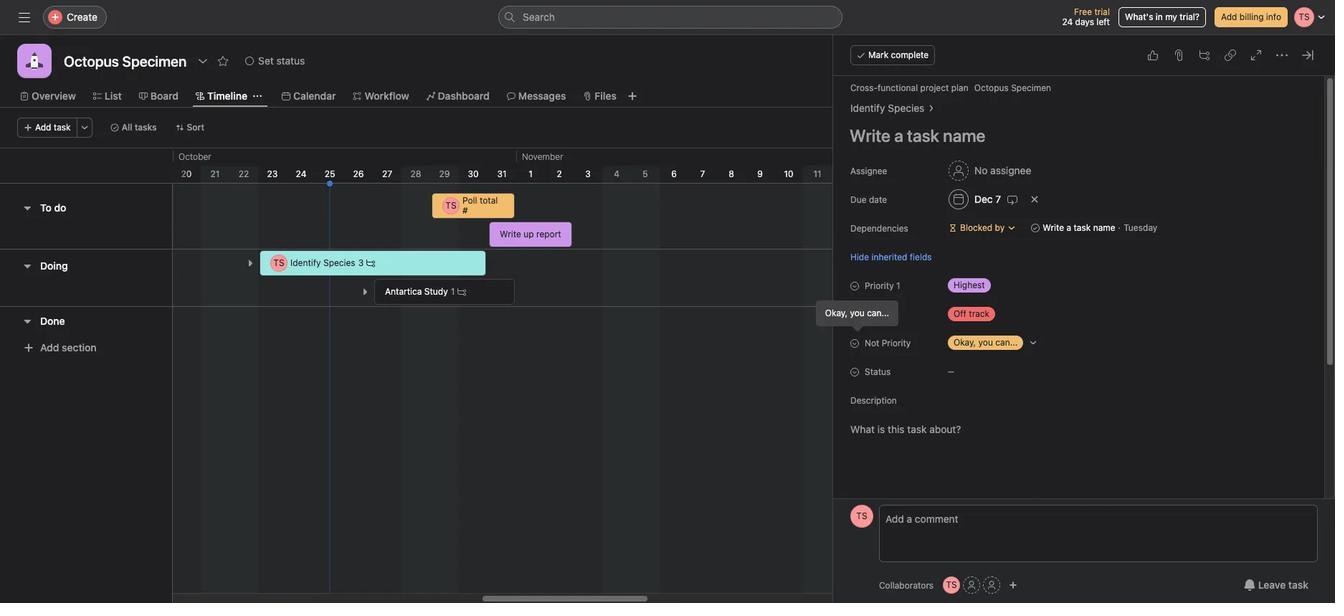Task type: describe. For each thing, give the bounding box(es) containing it.
octopus specimen link
[[975, 82, 1052, 93]]

dependencies
[[851, 223, 909, 234]]

okay, inside popup button
[[954, 337, 976, 348]]

collapse task list for the section to do image
[[22, 202, 33, 214]]

cross-functional project plan link
[[851, 82, 969, 93]]

calendar
[[293, 90, 336, 102]]

mark complete
[[869, 49, 929, 60]]

inherited
[[872, 251, 908, 262]]

due
[[851, 194, 867, 205]]

blocked by
[[960, 222, 1005, 233]]

identify species link
[[851, 100, 925, 116]]

dashboard link
[[426, 88, 490, 104]]

highest button
[[943, 275, 1029, 296]]

dec 7
[[975, 193, 1001, 205]]

antartica
[[385, 286, 422, 297]]

assignee
[[851, 166, 888, 176]]

search list box
[[499, 6, 843, 29]]

task for add task
[[54, 122, 71, 133]]

main content inside "dialog"
[[835, 76, 1308, 603]]

tuesday
[[1124, 222, 1158, 233]]

0 likes. click to like this task image
[[1148, 49, 1159, 61]]

off track button
[[943, 304, 1029, 324]]

can... inside tooltip
[[867, 308, 890, 318]]

report
[[537, 229, 561, 240]]

add for add section
[[40, 341, 59, 354]]

—
[[948, 367, 955, 376]]

1 horizontal spatial 3
[[585, 169, 591, 179]]

attachments: add a file to this task, image
[[1173, 49, 1185, 61]]

okay, you can... tooltip
[[817, 301, 898, 330]]

a
[[1067, 222, 1072, 233]]

0 horizontal spatial 7
[[700, 169, 705, 179]]

fields
[[910, 251, 932, 262]]

set status
[[258, 55, 305, 67]]

all
[[122, 122, 132, 133]]

add section
[[40, 341, 97, 354]]

description
[[851, 395, 897, 406]]

21
[[211, 169, 220, 179]]

0 horizontal spatial identify
[[290, 258, 321, 268]]

clear due date image
[[1031, 195, 1039, 204]]

repeats image
[[1007, 194, 1019, 205]]

expand sidebar image
[[19, 11, 30, 23]]

messages link
[[507, 88, 566, 104]]

you inside okay, you can... tooltip
[[850, 308, 865, 318]]

all tasks button
[[104, 118, 163, 138]]

november 1
[[522, 151, 564, 179]]

leftcount image for 3
[[367, 259, 375, 268]]

by
[[995, 222, 1005, 233]]

trial?
[[1180, 11, 1200, 22]]

calendar link
[[282, 88, 336, 104]]

all tasks
[[122, 122, 157, 133]]

messages
[[518, 90, 566, 102]]

4
[[614, 169, 620, 179]]

board link
[[139, 88, 179, 104]]

add subtask image
[[1199, 49, 1211, 61]]

show options image
[[197, 55, 209, 67]]

complete
[[891, 49, 929, 60]]

dec 7 button
[[943, 186, 1025, 212]]

dashboard
[[438, 90, 490, 102]]

files link
[[583, 88, 617, 104]]

5
[[643, 169, 648, 179]]

not
[[865, 338, 880, 349]]

okay, inside tooltip
[[825, 308, 848, 318]]

what's in my trial? button
[[1119, 7, 1206, 27]]

tasks
[[135, 122, 157, 133]]

27
[[382, 169, 392, 179]]

timeline
[[207, 90, 247, 102]]

up
[[524, 229, 534, 240]]

set status button
[[239, 51, 312, 71]]

files
[[595, 90, 617, 102]]

section
[[62, 341, 97, 354]]

you inside okay, you can... popup button
[[979, 337, 993, 348]]

26
[[353, 169, 364, 179]]

add billing info button
[[1215, 7, 1288, 27]]

workflow link
[[353, 88, 409, 104]]

1 vertical spatial species
[[323, 258, 356, 268]]

1 for november 1
[[529, 169, 533, 179]]

done button
[[40, 308, 65, 334]]

november
[[522, 151, 564, 162]]

leave
[[1259, 579, 1286, 591]]

0 vertical spatial priority
[[865, 280, 894, 291]]

create button
[[43, 6, 107, 29]]

status
[[277, 55, 305, 67]]

search
[[523, 11, 555, 23]]

1 horizontal spatial task
[[1074, 222, 1091, 233]]

2
[[557, 169, 562, 179]]

add for add billing info
[[1221, 11, 1238, 22]]

add or remove collaborators image
[[1009, 581, 1018, 590]]

off track
[[954, 308, 990, 319]]

more actions image
[[80, 123, 89, 132]]

1 horizontal spatial ts button
[[943, 577, 961, 594]]

blocked
[[960, 222, 993, 233]]

10
[[784, 169, 794, 179]]

7 inside dec 7 dropdown button
[[996, 193, 1001, 205]]

can... inside popup button
[[996, 337, 1018, 348]]

hide inherited fields
[[851, 251, 932, 262]]

project
[[921, 82, 949, 93]]

hide inherited fields button
[[851, 250, 932, 264]]



Task type: locate. For each thing, give the bounding box(es) containing it.
3 up show subtasks for task antartica study image
[[358, 258, 364, 268]]

1 horizontal spatial 7
[[996, 193, 1001, 205]]

add down "overview" link
[[35, 122, 51, 133]]

— button
[[943, 362, 1029, 382]]

1 vertical spatial okay,
[[954, 337, 976, 348]]

write
[[1043, 222, 1065, 233], [500, 229, 521, 240]]

Task Name text field
[[841, 119, 1308, 152]]

add to starred image
[[217, 55, 229, 67]]

0 vertical spatial leftcount image
[[367, 259, 375, 268]]

cross-functional project plan octopus specimen
[[851, 82, 1052, 93]]

name
[[1094, 222, 1116, 233]]

1 right study on the top of page
[[451, 286, 455, 297]]

24
[[1063, 16, 1073, 27], [296, 169, 307, 179]]

None text field
[[60, 48, 190, 74]]

0 horizontal spatial you
[[850, 308, 865, 318]]

2 vertical spatial add
[[40, 341, 59, 354]]

track
[[969, 308, 990, 319]]

0 horizontal spatial 24
[[296, 169, 307, 179]]

6
[[671, 169, 677, 179]]

0 horizontal spatial ts button
[[851, 505, 874, 528]]

0 vertical spatial species
[[888, 102, 925, 114]]

0 vertical spatial task
[[54, 122, 71, 133]]

copy task link image
[[1225, 49, 1237, 61]]

leftcount image right study on the top of page
[[458, 288, 466, 296]]

1 horizontal spatial write
[[1043, 222, 1065, 233]]

1 horizontal spatial 1
[[529, 169, 533, 179]]

7 left 8
[[700, 169, 705, 179]]

25
[[325, 169, 335, 179]]

0 horizontal spatial write
[[500, 229, 521, 240]]

1 horizontal spatial leftcount image
[[458, 288, 466, 296]]

status for — dropdown button
[[865, 367, 891, 377]]

leftcount image for 1
[[458, 288, 466, 296]]

1 vertical spatial task
[[1074, 222, 1091, 233]]

octopus
[[975, 82, 1009, 93]]

0 horizontal spatial leftcount image
[[367, 259, 375, 268]]

28
[[411, 169, 421, 179]]

you down hide
[[850, 308, 865, 318]]

task inside add task button
[[54, 122, 71, 133]]

task for leave task
[[1289, 579, 1309, 591]]

done
[[40, 315, 65, 327]]

task right a
[[1074, 222, 1091, 233]]

species
[[888, 102, 925, 114], [323, 258, 356, 268]]

12
[[842, 169, 851, 179]]

show subtasks for task identify species image
[[246, 259, 255, 268]]

2 vertical spatial task
[[1289, 579, 1309, 591]]

0 horizontal spatial okay,
[[825, 308, 848, 318]]

okay, you can... down off track popup button
[[954, 337, 1018, 348]]

identify
[[851, 102, 886, 114], [290, 258, 321, 268]]

task left more actions image
[[54, 122, 71, 133]]

1
[[529, 169, 533, 179], [897, 280, 901, 291], [451, 286, 455, 297]]

1 vertical spatial 24
[[296, 169, 307, 179]]

add left billing
[[1221, 11, 1238, 22]]

workflow
[[365, 90, 409, 102]]

free trial 24 days left
[[1063, 6, 1110, 27]]

8
[[729, 169, 734, 179]]

date
[[869, 194, 887, 205]]

add down done 'button'
[[40, 341, 59, 354]]

priority 1
[[865, 280, 901, 291]]

my
[[1166, 11, 1178, 22]]

plan
[[952, 82, 969, 93]]

timeline link
[[196, 88, 247, 104]]

dialog
[[833, 35, 1336, 603]]

overview
[[32, 90, 76, 102]]

7 left 'repeats' icon
[[996, 193, 1001, 205]]

free
[[1075, 6, 1092, 17]]

can... down off track popup button
[[996, 337, 1018, 348]]

no assignee button
[[943, 158, 1038, 184]]

0 vertical spatial 7
[[700, 169, 705, 179]]

#
[[463, 205, 468, 216]]

add for add task
[[35, 122, 51, 133]]

0 vertical spatial add
[[1221, 11, 1238, 22]]

dialog containing identify species
[[833, 35, 1336, 603]]

1 horizontal spatial 24
[[1063, 16, 1073, 27]]

blocked by button
[[943, 218, 1023, 238]]

1 vertical spatial 3
[[358, 258, 364, 268]]

1 horizontal spatial identify species
[[851, 102, 925, 114]]

add inside button
[[35, 122, 51, 133]]

1 inside november 1
[[529, 169, 533, 179]]

status
[[865, 309, 891, 320], [865, 367, 891, 377]]

can...
[[867, 308, 890, 318], [996, 337, 1018, 348]]

write for write up report
[[500, 229, 521, 240]]

1 vertical spatial status
[[865, 367, 891, 377]]

more actions for this task image
[[1277, 49, 1288, 61]]

to
[[40, 202, 51, 214]]

0 horizontal spatial okay, you can...
[[825, 308, 890, 318]]

1 status from the top
[[865, 309, 891, 320]]

sort
[[187, 122, 204, 133]]

1 for priority 1
[[897, 280, 901, 291]]

ts
[[446, 200, 457, 211], [274, 258, 284, 268], [857, 511, 868, 521], [946, 580, 957, 590]]

doing
[[40, 260, 68, 272]]

show subtasks for task antartica study image
[[361, 288, 369, 296]]

mark
[[869, 49, 889, 60]]

info
[[1267, 11, 1282, 22]]

1 vertical spatial can...
[[996, 337, 1018, 348]]

1 vertical spatial okay, you can...
[[954, 337, 1018, 348]]

no
[[975, 164, 988, 176]]

okay, you can... inside okay, you can... popup button
[[954, 337, 1018, 348]]

full screen image
[[1251, 49, 1262, 61]]

1 horizontal spatial can...
[[996, 337, 1018, 348]]

okay, you can... up not
[[825, 308, 890, 318]]

no assignee
[[975, 164, 1032, 176]]

31
[[497, 169, 507, 179]]

leftcount image
[[367, 259, 375, 268], [458, 288, 466, 296]]

write left a
[[1043, 222, 1065, 233]]

1 horizontal spatial species
[[888, 102, 925, 114]]

mark complete button
[[851, 45, 935, 65]]

0 horizontal spatial can...
[[867, 308, 890, 318]]

1 horizontal spatial identify
[[851, 102, 886, 114]]

highest
[[954, 280, 985, 290]]

0 vertical spatial okay,
[[825, 308, 848, 318]]

write for write a task name
[[1043, 222, 1065, 233]]

identify down cross-
[[851, 102, 886, 114]]

search button
[[499, 6, 843, 29]]

identify species
[[851, 102, 925, 114], [290, 258, 356, 268]]

24 left 25
[[296, 169, 307, 179]]

cross-
[[851, 82, 878, 93]]

0 vertical spatial okay, you can...
[[825, 308, 890, 318]]

1 vertical spatial identify
[[290, 258, 321, 268]]

22
[[239, 169, 249, 179]]

what's in my trial?
[[1125, 11, 1200, 22]]

24 inside free trial 24 days left
[[1063, 16, 1073, 27]]

0 horizontal spatial 3
[[358, 258, 364, 268]]

total
[[480, 195, 498, 206]]

task
[[54, 122, 71, 133], [1074, 222, 1091, 233], [1289, 579, 1309, 591]]

1 vertical spatial leftcount image
[[458, 288, 466, 296]]

what's
[[1125, 11, 1154, 22]]

30
[[468, 169, 479, 179]]

main content containing identify species
[[835, 76, 1308, 603]]

rocket image
[[26, 52, 43, 70]]

okay, you can... inside okay, you can... tooltip
[[825, 308, 890, 318]]

1 down november
[[529, 169, 533, 179]]

0 vertical spatial 3
[[585, 169, 591, 179]]

okay, you can...
[[825, 308, 890, 318], [954, 337, 1018, 348]]

collapse task list for the section doing image
[[22, 260, 33, 272]]

add section button
[[17, 335, 102, 361]]

11
[[814, 169, 822, 179]]

close details image
[[1303, 49, 1314, 61]]

add task
[[35, 122, 71, 133]]

2 status from the top
[[865, 367, 891, 377]]

add
[[1221, 11, 1238, 22], [35, 122, 51, 133], [40, 341, 59, 354]]

1 vertical spatial identify species
[[290, 258, 356, 268]]

write inside "main content"
[[1043, 222, 1065, 233]]

priority down inherited
[[865, 280, 894, 291]]

can... down priority 1
[[867, 308, 890, 318]]

1 vertical spatial add
[[35, 122, 51, 133]]

2 horizontal spatial 1
[[897, 280, 901, 291]]

1 vertical spatial ts button
[[943, 577, 961, 594]]

leftcount image up show subtasks for task antartica study image
[[367, 259, 375, 268]]

0 horizontal spatial species
[[323, 258, 356, 268]]

1 vertical spatial you
[[979, 337, 993, 348]]

assignee
[[991, 164, 1032, 176]]

you down off track popup button
[[979, 337, 993, 348]]

0 vertical spatial 24
[[1063, 16, 1073, 27]]

sort button
[[169, 118, 211, 138]]

due date
[[851, 194, 887, 205]]

overview link
[[20, 88, 76, 104]]

1 vertical spatial priority
[[882, 338, 911, 349]]

23
[[267, 169, 278, 179]]

trial
[[1095, 6, 1110, 17]]

1 vertical spatial 7
[[996, 193, 1001, 205]]

24 left days
[[1063, 16, 1073, 27]]

status for off track popup button
[[865, 309, 891, 320]]

leave task
[[1259, 579, 1309, 591]]

0 vertical spatial identify species
[[851, 102, 925, 114]]

3 left 4
[[585, 169, 591, 179]]

to do
[[40, 202, 66, 214]]

dec
[[975, 193, 993, 205]]

priority right not
[[882, 338, 911, 349]]

board
[[150, 90, 179, 102]]

1 horizontal spatial okay, you can...
[[954, 337, 1018, 348]]

0 vertical spatial status
[[865, 309, 891, 320]]

days
[[1076, 16, 1095, 27]]

task inside the leave task button
[[1289, 579, 1309, 591]]

0 vertical spatial can...
[[867, 308, 890, 318]]

write left up
[[500, 229, 521, 240]]

okay, you can... button
[[943, 333, 1044, 353]]

identify right show subtasks for task identify species image
[[290, 258, 321, 268]]

add tab image
[[627, 90, 638, 102]]

do
[[54, 202, 66, 214]]

0 horizontal spatial task
[[54, 122, 71, 133]]

collapse task list for the section done image
[[22, 315, 33, 327]]

list
[[105, 90, 122, 102]]

october
[[179, 151, 211, 162]]

0 horizontal spatial identify species
[[290, 258, 356, 268]]

okay,
[[825, 308, 848, 318], [954, 337, 976, 348]]

write a task name
[[1043, 222, 1116, 233]]

0 vertical spatial identify
[[851, 102, 886, 114]]

status up description
[[865, 367, 891, 377]]

main content
[[835, 76, 1308, 603]]

1 horizontal spatial you
[[979, 337, 993, 348]]

1 horizontal spatial okay,
[[954, 337, 976, 348]]

task right leave
[[1289, 579, 1309, 591]]

species inside identify species link
[[888, 102, 925, 114]]

2 horizontal spatial task
[[1289, 579, 1309, 591]]

1 down hide inherited fields button
[[897, 280, 901, 291]]

0 vertical spatial ts button
[[851, 505, 874, 528]]

set
[[258, 55, 274, 67]]

status down priority 1
[[865, 309, 891, 320]]

0 horizontal spatial 1
[[451, 286, 455, 297]]

not priority
[[865, 338, 911, 349]]

doing button
[[40, 253, 68, 279]]

study
[[424, 286, 448, 297]]

specimen
[[1011, 82, 1052, 93]]

0 vertical spatial you
[[850, 308, 865, 318]]

tab actions image
[[253, 92, 262, 100]]



Task type: vqa. For each thing, say whether or not it's contained in the screenshot.
list image related to Base Project Template
no



